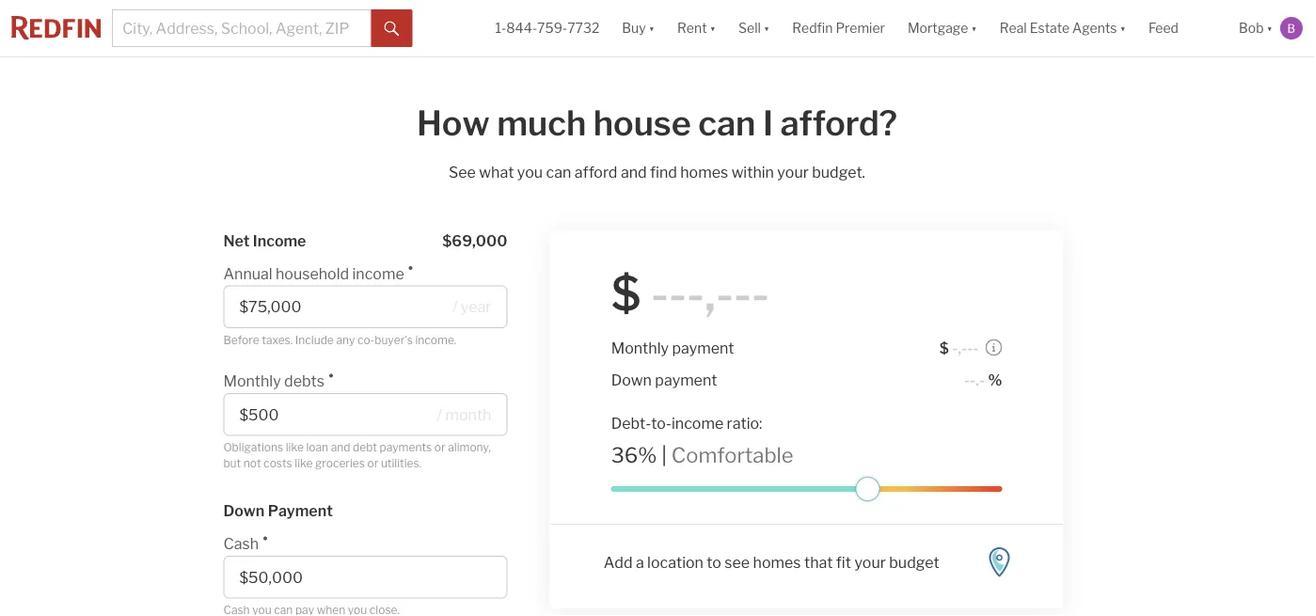 Task type: vqa. For each thing, say whether or not it's contained in the screenshot.
City, Address, School, Agent, ZIP "search box"
yes



Task type: describe. For each thing, give the bounding box(es) containing it.
▾ for bob ▾
[[1267, 20, 1273, 36]]

buy ▾ button
[[622, 0, 655, 56]]

add
[[604, 553, 633, 572]]

real estate agents ▾ button
[[989, 0, 1138, 56]]

how
[[417, 103, 490, 144]]

1 vertical spatial ,-
[[958, 339, 968, 357]]

1-
[[495, 20, 507, 36]]

before
[[223, 333, 259, 347]]

before taxes. include any co-buyer's income.
[[223, 333, 457, 347]]

annual household income. required field. element
[[223, 255, 498, 286]]

rent ▾ button
[[666, 0, 728, 56]]

redfin
[[793, 20, 833, 36]]

0 horizontal spatial or
[[368, 456, 379, 470]]

sell
[[739, 20, 761, 36]]

not
[[244, 456, 261, 470]]

down payment
[[611, 371, 718, 389]]

0 vertical spatial homes
[[681, 163, 729, 181]]

--.- %
[[965, 371, 1003, 389]]

annual
[[223, 264, 273, 283]]

feed
[[1149, 20, 1179, 36]]

/ year
[[453, 298, 492, 316]]

ratio:
[[727, 414, 763, 432]]

buy ▾
[[622, 20, 655, 36]]

groceries
[[315, 456, 365, 470]]

any
[[336, 333, 355, 347]]

but
[[223, 456, 241, 470]]

income for to-
[[672, 414, 724, 432]]

rent
[[678, 20, 707, 36]]

within
[[732, 163, 774, 181]]

rent ▾ button
[[678, 0, 716, 56]]

house
[[594, 103, 692, 144]]

premier
[[836, 20, 886, 36]]

debts
[[284, 372, 325, 391]]

▾ for sell ▾
[[764, 20, 770, 36]]

▾ inside dropdown button
[[1120, 20, 1127, 36]]

budget.
[[812, 163, 866, 181]]

down for down payment
[[611, 371, 652, 389]]

759-
[[537, 20, 568, 36]]

$ ---,---
[[611, 265, 770, 322]]

fit
[[837, 553, 852, 572]]

cash
[[223, 535, 259, 553]]

co-
[[358, 333, 375, 347]]

find
[[650, 163, 678, 181]]

see
[[449, 163, 476, 181]]

1-844-759-7732 link
[[495, 20, 600, 36]]

$69,000
[[443, 232, 508, 250]]

payment for down payment
[[655, 371, 718, 389]]

redfin premier button
[[781, 0, 897, 56]]

taxes.
[[262, 333, 293, 347]]

obligations like loan and debt payments or alimony, but not costs like groceries or utilities.
[[223, 441, 491, 470]]

%
[[989, 371, 1003, 389]]

real estate agents ▾
[[1000, 20, 1127, 36]]

much
[[497, 103, 587, 144]]

loan
[[306, 441, 329, 455]]

costs
[[264, 456, 292, 470]]

mortgage ▾ button
[[908, 0, 978, 56]]

afford
[[575, 163, 618, 181]]

sell ▾ button
[[728, 0, 781, 56]]

0 horizontal spatial your
[[778, 163, 809, 181]]

1-844-759-7732
[[495, 20, 600, 36]]

payments
[[380, 441, 432, 455]]

i
[[763, 103, 774, 144]]

bob
[[1240, 20, 1265, 36]]

real
[[1000, 20, 1027, 36]]

bob ▾
[[1240, 20, 1273, 36]]

net income
[[223, 232, 306, 250]]

monthly payment
[[611, 339, 735, 357]]

debt-
[[611, 414, 652, 432]]

real estate agents ▾ link
[[1000, 0, 1127, 56]]

buy ▾ button
[[611, 0, 666, 56]]

buy
[[622, 20, 646, 36]]

income
[[253, 232, 306, 250]]

rent ▾
[[678, 20, 716, 36]]

net
[[223, 232, 250, 250]]

▾ for mortgage ▾
[[972, 20, 978, 36]]

debt-to-income ratio:
[[611, 414, 763, 432]]

▾ for rent ▾
[[710, 20, 716, 36]]

.-
[[976, 371, 985, 389]]

month
[[446, 406, 492, 424]]

monthly debts
[[223, 372, 325, 391]]

afford?
[[781, 103, 898, 144]]

submit search image
[[385, 21, 400, 36]]

household
[[276, 264, 349, 283]]

$ for $ -,---
[[940, 339, 950, 357]]



Task type: locate. For each thing, give the bounding box(es) containing it.
1 horizontal spatial /
[[453, 298, 458, 316]]

monthly debts. required field. element
[[223, 363, 498, 393]]

1 vertical spatial your
[[855, 553, 886, 572]]

▾ right bob
[[1267, 20, 1273, 36]]

what
[[479, 163, 514, 181]]

$ -,---
[[940, 339, 979, 357]]

homes right 'find'
[[681, 163, 729, 181]]

Annual household income text field
[[239, 298, 445, 316]]

1 horizontal spatial or
[[435, 441, 446, 455]]

1 horizontal spatial can
[[699, 103, 756, 144]]

/ for / month
[[437, 406, 442, 424]]

and up groceries
[[331, 441, 351, 455]]

estate
[[1030, 20, 1070, 36]]

0 vertical spatial income
[[352, 264, 404, 283]]

2 ▾ from the left
[[710, 20, 716, 36]]

36% | comfortable
[[611, 443, 794, 468]]

1 horizontal spatial down
[[611, 371, 652, 389]]

agents
[[1073, 20, 1118, 36]]

sell ▾ button
[[739, 0, 770, 56]]

1 vertical spatial payment
[[655, 371, 718, 389]]

0 vertical spatial ,-
[[705, 265, 734, 322]]

monthly for monthly debts
[[223, 372, 281, 391]]

1 vertical spatial $
[[940, 339, 950, 357]]

/ for / year
[[453, 298, 458, 316]]

comfortable
[[672, 443, 794, 468]]

0 horizontal spatial ,-
[[705, 265, 734, 322]]

6 ▾ from the left
[[1267, 20, 1273, 36]]

monthly
[[611, 339, 669, 357], [223, 372, 281, 391]]

,- up 'monthly payment' at bottom
[[705, 265, 734, 322]]

redfin premier
[[793, 20, 886, 36]]

/ left year
[[453, 298, 458, 316]]

and left 'find'
[[621, 163, 647, 181]]

1 horizontal spatial and
[[621, 163, 647, 181]]

that
[[805, 553, 833, 572]]

income up 36% | comfortable
[[672, 414, 724, 432]]

5 ▾ from the left
[[1120, 20, 1127, 36]]

0 horizontal spatial can
[[546, 163, 572, 181]]

0 vertical spatial like
[[286, 441, 304, 455]]

down payment
[[223, 502, 333, 520]]

844-
[[507, 20, 538, 36]]

City, Address, School, Agent, ZIP search field
[[112, 9, 371, 47]]

/ left month
[[437, 406, 442, 424]]

down up "cash"
[[223, 502, 265, 520]]

income up annual household income text field
[[352, 264, 404, 283]]

can left i
[[699, 103, 756, 144]]

sell ▾
[[739, 20, 770, 36]]

income
[[352, 264, 404, 283], [672, 414, 724, 432]]

0 vertical spatial and
[[621, 163, 647, 181]]

1 vertical spatial can
[[546, 163, 572, 181]]

can right 'you'
[[546, 163, 572, 181]]

▾ for buy ▾
[[649, 20, 655, 36]]

1 horizontal spatial your
[[855, 553, 886, 572]]

cash. required field. element
[[223, 526, 498, 556]]

1 vertical spatial down
[[223, 502, 265, 520]]

a
[[636, 553, 644, 572]]

0 horizontal spatial monthly
[[223, 372, 281, 391]]

4 ▾ from the left
[[972, 20, 978, 36]]

▾ right 'rent'
[[710, 20, 716, 36]]

Monthly debts text field
[[239, 406, 431, 424]]

/ month
[[437, 406, 492, 424]]

0 horizontal spatial income
[[352, 264, 404, 283]]

0 horizontal spatial homes
[[681, 163, 729, 181]]

to
[[707, 553, 722, 572]]

-
[[651, 265, 669, 322], [669, 265, 687, 322], [687, 265, 705, 322], [734, 265, 752, 322], [752, 265, 770, 322], [953, 339, 958, 357], [968, 339, 973, 357], [973, 339, 979, 357], [965, 371, 970, 389], [970, 371, 976, 389]]

|
[[662, 443, 667, 468]]

and inside obligations like loan and debt payments or alimony, but not costs like groceries or utilities.
[[331, 441, 351, 455]]

payment up down payment
[[672, 339, 735, 357]]

debt
[[353, 441, 377, 455]]

homes right the see
[[753, 553, 801, 572]]

like
[[286, 441, 304, 455], [295, 456, 313, 470]]

your right fit
[[855, 553, 886, 572]]

0 vertical spatial $
[[611, 265, 641, 322]]

0 horizontal spatial down
[[223, 502, 265, 520]]

income for household
[[352, 264, 404, 283]]

see what you can afford and find homes within your budget.
[[449, 163, 866, 181]]

1 horizontal spatial $
[[940, 339, 950, 357]]

like down "loan"
[[295, 456, 313, 470]]

None range field
[[611, 477, 1003, 502]]

year
[[461, 298, 492, 316]]

▾ right "mortgage"
[[972, 20, 978, 36]]

payment
[[672, 339, 735, 357], [655, 371, 718, 389]]

1 vertical spatial like
[[295, 456, 313, 470]]

3 ▾ from the left
[[764, 20, 770, 36]]

$ for $ ---,---
[[611, 265, 641, 322]]

0 vertical spatial or
[[435, 441, 446, 455]]

0 horizontal spatial and
[[331, 441, 351, 455]]

,-
[[705, 265, 734, 322], [958, 339, 968, 357]]

36%
[[611, 443, 657, 468]]

mortgage
[[908, 20, 969, 36]]

0 vertical spatial down
[[611, 371, 652, 389]]

1 horizontal spatial monthly
[[611, 339, 669, 357]]

Cash text field
[[239, 568, 492, 587]]

see
[[725, 553, 750, 572]]

1 vertical spatial monthly
[[223, 372, 281, 391]]

monthly for monthly payment
[[611, 339, 669, 357]]

alimony,
[[448, 441, 491, 455]]

▾ right buy
[[649, 20, 655, 36]]

payment for monthly payment
[[672, 339, 735, 357]]

1 vertical spatial or
[[368, 456, 379, 470]]

buyer's
[[375, 333, 413, 347]]

0 horizontal spatial /
[[437, 406, 442, 424]]

,- up --.- %
[[958, 339, 968, 357]]

payment
[[268, 502, 333, 520]]

add a location to see homes that fit your budget
[[604, 553, 940, 572]]

1 ▾ from the left
[[649, 20, 655, 36]]

user photo image
[[1281, 17, 1304, 40]]

0 vertical spatial your
[[778, 163, 809, 181]]

0 vertical spatial /
[[453, 298, 458, 316]]

like left "loan"
[[286, 441, 304, 455]]

can for house
[[699, 103, 756, 144]]

0 vertical spatial can
[[699, 103, 756, 144]]

location
[[648, 553, 704, 572]]

mortgage ▾
[[908, 20, 978, 36]]

monthly down before
[[223, 372, 281, 391]]

include
[[295, 333, 334, 347]]

monthly up down payment
[[611, 339, 669, 357]]

you
[[517, 163, 543, 181]]

feed button
[[1138, 0, 1228, 56]]

to-
[[652, 414, 672, 432]]

budget
[[890, 553, 940, 572]]

▾ right sell
[[764, 20, 770, 36]]

can
[[699, 103, 756, 144], [546, 163, 572, 181]]

mortgage ▾ button
[[897, 0, 989, 56]]

0 horizontal spatial $
[[611, 265, 641, 322]]

map push pin image
[[990, 548, 1010, 578]]

your right within
[[778, 163, 809, 181]]

0 vertical spatial monthly
[[611, 339, 669, 357]]

can for you
[[546, 163, 572, 181]]

homes
[[681, 163, 729, 181], [753, 553, 801, 572]]

/
[[453, 298, 458, 316], [437, 406, 442, 424]]

▾ right agents
[[1120, 20, 1127, 36]]

how much house can i afford?
[[417, 103, 898, 144]]

1 vertical spatial homes
[[753, 553, 801, 572]]

or down debt
[[368, 456, 379, 470]]

1 horizontal spatial homes
[[753, 553, 801, 572]]

annual household income
[[223, 264, 404, 283]]

1 vertical spatial income
[[672, 414, 724, 432]]

payment down 'monthly payment' at bottom
[[655, 371, 718, 389]]

1 horizontal spatial income
[[672, 414, 724, 432]]

or left alimony,
[[435, 441, 446, 455]]

1 vertical spatial /
[[437, 406, 442, 424]]

1 horizontal spatial ,-
[[958, 339, 968, 357]]

0 vertical spatial payment
[[672, 339, 735, 357]]

and
[[621, 163, 647, 181], [331, 441, 351, 455]]

1 vertical spatial and
[[331, 441, 351, 455]]

down for down payment
[[223, 502, 265, 520]]

income.
[[415, 333, 457, 347]]

down up debt-
[[611, 371, 652, 389]]

obligations
[[223, 441, 283, 455]]

▾
[[649, 20, 655, 36], [710, 20, 716, 36], [764, 20, 770, 36], [972, 20, 978, 36], [1120, 20, 1127, 36], [1267, 20, 1273, 36]]



